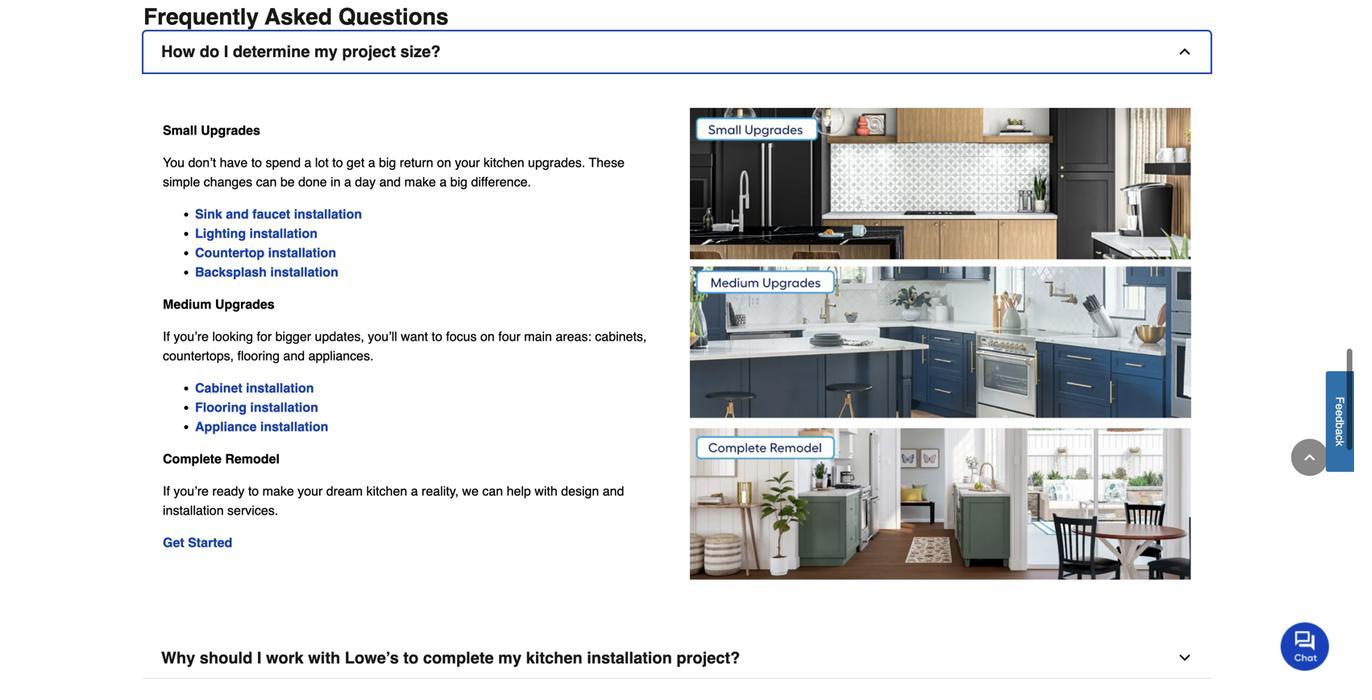 Task type: locate. For each thing, give the bounding box(es) containing it.
if inside if you're looking for bigger updates, you'll want to focus on four main areas: cabinets, countertops, flooring and appliances.
[[163, 329, 170, 344]]

1 vertical spatial make
[[262, 484, 294, 499]]

help
[[507, 484, 531, 499]]

0 vertical spatial if
[[163, 329, 170, 344]]

0 vertical spatial my
[[314, 42, 338, 61]]

if up countertops,
[[163, 329, 170, 344]]

1 you're from the top
[[174, 329, 209, 344]]

cabinet installation link
[[195, 381, 314, 396]]

i left work on the left of page
[[257, 649, 262, 668]]

to right the lowe's
[[403, 649, 419, 668]]

and inside if you're ready to make your dream kitchen a reality, we can help with design and installation services.
[[603, 484, 624, 499]]

0 vertical spatial big
[[379, 155, 396, 170]]

make down return
[[404, 175, 436, 190]]

sink and faucet installation lighting installation countertop installation backsplash installation
[[195, 207, 362, 280]]

questions
[[338, 4, 449, 30]]

big left return
[[379, 155, 396, 170]]

three kitchens showing examples of small and medium upgrades and a complete kitchen remodel. image
[[690, 108, 1191, 581]]

with right work on the left of page
[[308, 649, 340, 668]]

medium
[[163, 297, 212, 312]]

to inside if you're looking for bigger updates, you'll want to focus on four main areas: cabinets, countertops, flooring and appliances.
[[432, 329, 442, 344]]

my inside how do i determine my project size? button
[[314, 42, 338, 61]]

upgrades up have
[[201, 123, 260, 138]]

you're inside if you're ready to make your dream kitchen a reality, we can help with design and installation services.
[[174, 484, 209, 499]]

bigger
[[275, 329, 311, 344]]

i right do
[[224, 42, 228, 61]]

and up lighting
[[226, 207, 249, 222]]

1 vertical spatial your
[[298, 484, 323, 499]]

if down complete
[[163, 484, 170, 499]]

0 vertical spatial you're
[[174, 329, 209, 344]]

get
[[347, 155, 365, 170]]

make up services.
[[262, 484, 294, 499]]

with right help
[[535, 484, 558, 499]]

you're up countertops,
[[174, 329, 209, 344]]

0 vertical spatial with
[[535, 484, 558, 499]]

on inside you don't have to spend a lot to get a big return on your kitchen upgrades. these simple changes can be done in a day and make a big difference.
[[437, 155, 451, 170]]

d
[[1334, 417, 1347, 423]]

0 vertical spatial i
[[224, 42, 228, 61]]

1 vertical spatial with
[[308, 649, 340, 668]]

installation inside if you're ready to make your dream kitchen a reality, we can help with design and installation services.
[[163, 504, 224, 519]]

0 horizontal spatial with
[[308, 649, 340, 668]]

installation down 'countertop installation' link
[[270, 265, 338, 280]]

a
[[304, 155, 312, 170], [368, 155, 375, 170], [344, 175, 351, 190], [440, 175, 447, 190], [1334, 429, 1347, 436], [411, 484, 418, 499]]

can inside if you're ready to make your dream kitchen a reality, we can help with design and installation services.
[[482, 484, 503, 499]]

a up the k
[[1334, 429, 1347, 436]]

chevron down image
[[1177, 651, 1193, 667]]

installation up get started
[[163, 504, 224, 519]]

want
[[401, 329, 428, 344]]

0 vertical spatial upgrades
[[201, 123, 260, 138]]

if for if you're looking for bigger updates, you'll want to focus on four main areas: cabinets, countertops, flooring and appliances.
[[163, 329, 170, 344]]

faucet
[[252, 207, 290, 222]]

1 vertical spatial i
[[257, 649, 262, 668]]

0 vertical spatial your
[[455, 155, 480, 170]]

my
[[314, 42, 338, 61], [498, 649, 522, 668]]

frequently
[[143, 4, 259, 30]]

size?
[[400, 42, 441, 61]]

why should i work with lowe's to complete my kitchen installation project? button
[[143, 639, 1211, 680]]

and inside sink and faucet installation lighting installation countertop installation backsplash installation
[[226, 207, 249, 222]]

for
[[257, 329, 272, 344]]

0 horizontal spatial make
[[262, 484, 294, 499]]

looking
[[212, 329, 253, 344]]

i for should
[[257, 649, 262, 668]]

1 horizontal spatial i
[[257, 649, 262, 668]]

four
[[498, 329, 521, 344]]

get started link
[[163, 536, 232, 551]]

0 vertical spatial make
[[404, 175, 436, 190]]

big left difference.
[[450, 175, 468, 190]]

do
[[200, 42, 219, 61]]

1 vertical spatial kitchen
[[366, 484, 407, 499]]

your
[[455, 155, 480, 170], [298, 484, 323, 499]]

1 vertical spatial you're
[[174, 484, 209, 499]]

can inside you don't have to spend a lot to get a big return on your kitchen upgrades. these simple changes can be done in a day and make a big difference.
[[256, 175, 277, 190]]

how do i determine my project size? button
[[143, 32, 1211, 73]]

to inside if you're ready to make your dream kitchen a reality, we can help with design and installation services.
[[248, 484, 259, 499]]

1 horizontal spatial with
[[535, 484, 558, 499]]

1 vertical spatial chevron up image
[[1302, 450, 1318, 466]]

e up "b" at right bottom
[[1334, 411, 1347, 417]]

1 horizontal spatial your
[[455, 155, 480, 170]]

1 horizontal spatial on
[[480, 329, 495, 344]]

upgrades.
[[528, 155, 585, 170]]

0 horizontal spatial chevron up image
[[1177, 44, 1193, 60]]

can
[[256, 175, 277, 190], [482, 484, 503, 499]]

2 you're from the top
[[174, 484, 209, 499]]

1 vertical spatial can
[[482, 484, 503, 499]]

0 horizontal spatial your
[[298, 484, 323, 499]]

on
[[437, 155, 451, 170], [480, 329, 495, 344]]

with inside if you're ready to make your dream kitchen a reality, we can help with design and installation services.
[[535, 484, 558, 499]]

i for do
[[224, 42, 228, 61]]

to
[[251, 155, 262, 170], [332, 155, 343, 170], [432, 329, 442, 344], [248, 484, 259, 499], [403, 649, 419, 668]]

on right return
[[437, 155, 451, 170]]

frequently asked questions
[[143, 4, 449, 30]]

1 vertical spatial if
[[163, 484, 170, 499]]

and inside if you're looking for bigger updates, you'll want to focus on four main areas: cabinets, countertops, flooring and appliances.
[[283, 349, 305, 364]]

upgrades up the looking
[[215, 297, 275, 312]]

0 vertical spatial on
[[437, 155, 451, 170]]

areas:
[[556, 329, 592, 344]]

1 horizontal spatial can
[[482, 484, 503, 499]]

and down bigger
[[283, 349, 305, 364]]

project?
[[677, 649, 740, 668]]

how do i determine my project size?
[[161, 42, 441, 61]]

1 horizontal spatial make
[[404, 175, 436, 190]]

i
[[224, 42, 228, 61], [257, 649, 262, 668]]

k
[[1334, 441, 1347, 447]]

installation left project?
[[587, 649, 672, 668]]

in
[[331, 175, 341, 190]]

can right we
[[482, 484, 503, 499]]

a right get
[[368, 155, 375, 170]]

remodel
[[225, 452, 280, 467]]

project
[[342, 42, 396, 61]]

you're for looking
[[174, 329, 209, 344]]

0 horizontal spatial can
[[256, 175, 277, 190]]

f
[[1334, 397, 1347, 404]]

appliances.
[[308, 349, 374, 364]]

f e e d b a c k
[[1334, 397, 1347, 447]]

installation down in on the top of page
[[294, 207, 362, 222]]

countertops,
[[163, 349, 234, 364]]

1 horizontal spatial chevron up image
[[1302, 450, 1318, 466]]

1 vertical spatial upgrades
[[215, 297, 275, 312]]

2 vertical spatial kitchen
[[526, 649, 583, 668]]

with
[[535, 484, 558, 499], [308, 649, 340, 668]]

you're inside if you're looking for bigger updates, you'll want to focus on four main areas: cabinets, countertops, flooring and appliances.
[[174, 329, 209, 344]]

can left 'be'
[[256, 175, 277, 190]]

sink and faucet installation link
[[195, 207, 362, 222]]

c
[[1334, 436, 1347, 441]]

reality,
[[422, 484, 459, 499]]

design
[[561, 484, 599, 499]]

if
[[163, 329, 170, 344], [163, 484, 170, 499]]

to up services.
[[248, 484, 259, 499]]

your left dream on the left bottom of page
[[298, 484, 323, 499]]

1 horizontal spatial kitchen
[[484, 155, 524, 170]]

kitchen
[[484, 155, 524, 170], [366, 484, 407, 499], [526, 649, 583, 668]]

1 vertical spatial on
[[480, 329, 495, 344]]

lighting
[[195, 226, 246, 241]]

small upgrades
[[163, 123, 260, 138]]

1 horizontal spatial my
[[498, 649, 522, 668]]

should
[[200, 649, 253, 668]]

we
[[462, 484, 479, 499]]

upgrades for medium upgrades
[[215, 297, 275, 312]]

a inside if you're ready to make your dream kitchen a reality, we can help with design and installation services.
[[411, 484, 418, 499]]

1 vertical spatial my
[[498, 649, 522, 668]]

0 vertical spatial chevron up image
[[1177, 44, 1193, 60]]

1 if from the top
[[163, 329, 170, 344]]

if inside if you're ready to make your dream kitchen a reality, we can help with design and installation services.
[[163, 484, 170, 499]]

0 horizontal spatial my
[[314, 42, 338, 61]]

big
[[379, 155, 396, 170], [450, 175, 468, 190]]

you're down complete
[[174, 484, 209, 499]]

my left project
[[314, 42, 338, 61]]

main
[[524, 329, 552, 344]]

upgrades
[[201, 123, 260, 138], [215, 297, 275, 312]]

upgrades for small upgrades
[[201, 123, 260, 138]]

and
[[379, 175, 401, 190], [226, 207, 249, 222], [283, 349, 305, 364], [603, 484, 624, 499]]

and right design
[[603, 484, 624, 499]]

get started
[[163, 536, 232, 551]]

a left the lot
[[304, 155, 312, 170]]

2 horizontal spatial kitchen
[[526, 649, 583, 668]]

e up d
[[1334, 404, 1347, 411]]

your up difference.
[[455, 155, 480, 170]]

1 vertical spatial big
[[450, 175, 468, 190]]

installation
[[294, 207, 362, 222], [250, 226, 318, 241], [268, 246, 336, 261], [270, 265, 338, 280], [246, 381, 314, 396], [250, 400, 318, 415], [260, 420, 328, 435], [163, 504, 224, 519], [587, 649, 672, 668]]

backsplash installation link
[[195, 265, 338, 280]]

e
[[1334, 404, 1347, 411], [1334, 411, 1347, 417]]

1 horizontal spatial big
[[450, 175, 468, 190]]

make
[[404, 175, 436, 190], [262, 484, 294, 499]]

lowe's
[[345, 649, 399, 668]]

0 horizontal spatial i
[[224, 42, 228, 61]]

a left reality,
[[411, 484, 418, 499]]

2 if from the top
[[163, 484, 170, 499]]

to right want
[[432, 329, 442, 344]]

to right have
[[251, 155, 262, 170]]

with inside why should i work with lowe's to complete my kitchen installation project? button
[[308, 649, 340, 668]]

these
[[589, 155, 625, 170]]

0 horizontal spatial on
[[437, 155, 451, 170]]

chevron up image
[[1177, 44, 1193, 60], [1302, 450, 1318, 466]]

to right the lot
[[332, 155, 343, 170]]

installation down sink and faucet installation link
[[250, 226, 318, 241]]

0 horizontal spatial kitchen
[[366, 484, 407, 499]]

you're
[[174, 329, 209, 344], [174, 484, 209, 499]]

difference.
[[471, 175, 531, 190]]

kitchen inside you don't have to spend a lot to get a big return on your kitchen upgrades. these simple changes can be done in a day and make a big difference.
[[484, 155, 524, 170]]

on left four
[[480, 329, 495, 344]]

my right "complete"
[[498, 649, 522, 668]]

on inside if you're looking for bigger updates, you'll want to focus on four main areas: cabinets, countertops, flooring and appliances.
[[480, 329, 495, 344]]

my inside why should i work with lowe's to complete my kitchen installation project? button
[[498, 649, 522, 668]]

you don't have to spend a lot to get a big return on your kitchen upgrades. these simple changes can be done in a day and make a big difference.
[[163, 155, 625, 190]]

a right in on the top of page
[[344, 175, 351, 190]]

0 vertical spatial kitchen
[[484, 155, 524, 170]]

0 vertical spatial can
[[256, 175, 277, 190]]

simple
[[163, 175, 200, 190]]

and right day
[[379, 175, 401, 190]]



Task type: vqa. For each thing, say whether or not it's contained in the screenshot.
if you're looking for bigger updates, you'll want to focus on four main areas: cabinets, countertops, flooring and appliances.
yes



Task type: describe. For each thing, give the bounding box(es) containing it.
dream
[[326, 484, 363, 499]]

cabinets,
[[595, 329, 647, 344]]

make inside you don't have to spend a lot to get a big return on your kitchen upgrades. these simple changes can be done in a day and make a big difference.
[[404, 175, 436, 190]]

installation down flooring installation 'link' at the left of the page
[[260, 420, 328, 435]]

if for if you're ready to make your dream kitchen a reality, we can help with design and installation services.
[[163, 484, 170, 499]]

a inside button
[[1334, 429, 1347, 436]]

you'll
[[368, 329, 397, 344]]

to inside why should i work with lowe's to complete my kitchen installation project? button
[[403, 649, 419, 668]]

if you're looking for bigger updates, you'll want to focus on four main areas: cabinets, countertops, flooring and appliances.
[[163, 329, 647, 364]]

countertop
[[195, 246, 265, 261]]

don't
[[188, 155, 216, 170]]

0 horizontal spatial big
[[379, 155, 396, 170]]

chat invite button image
[[1281, 622, 1330, 672]]

updates,
[[315, 329, 364, 344]]

flooring
[[237, 349, 280, 364]]

day
[[355, 175, 376, 190]]

appliance installation link
[[195, 420, 328, 435]]

asked
[[265, 4, 332, 30]]

lot
[[315, 155, 329, 170]]

installation inside button
[[587, 649, 672, 668]]

countertop installation link
[[195, 246, 336, 261]]

chevron up image inside how do i determine my project size? button
[[1177, 44, 1193, 60]]

your inside if you're ready to make your dream kitchen a reality, we can help with design and installation services.
[[298, 484, 323, 499]]

spend
[[266, 155, 301, 170]]

services.
[[227, 504, 278, 519]]

changes
[[204, 175, 252, 190]]

2 e from the top
[[1334, 411, 1347, 417]]

cabinet
[[195, 381, 242, 396]]

installation up flooring installation 'link' at the left of the page
[[246, 381, 314, 396]]

appliance
[[195, 420, 257, 435]]

why
[[161, 649, 195, 668]]

lighting installation link
[[195, 226, 318, 241]]

be
[[280, 175, 295, 190]]

your inside you don't have to spend a lot to get a big return on your kitchen upgrades. these simple changes can be done in a day and make a big difference.
[[455, 155, 480, 170]]

f e e d b a c k button
[[1326, 372, 1354, 473]]

determine
[[233, 42, 310, 61]]

done
[[298, 175, 327, 190]]

kitchen inside if you're ready to make your dream kitchen a reality, we can help with design and installation services.
[[366, 484, 407, 499]]

medium upgrades
[[163, 297, 275, 312]]

installation up 'appliance installation' link
[[250, 400, 318, 415]]

ready
[[212, 484, 245, 499]]

installation up backsplash installation link
[[268, 246, 336, 261]]

focus
[[446, 329, 477, 344]]

complete remodel
[[163, 452, 280, 467]]

you
[[163, 155, 185, 170]]

work
[[266, 649, 304, 668]]

make inside if you're ready to make your dream kitchen a reality, we can help with design and installation services.
[[262, 484, 294, 499]]

you're for ready
[[174, 484, 209, 499]]

small
[[163, 123, 197, 138]]

b
[[1334, 423, 1347, 429]]

sink
[[195, 207, 222, 222]]

backsplash
[[195, 265, 267, 280]]

complete
[[423, 649, 494, 668]]

and inside you don't have to spend a lot to get a big return on your kitchen upgrades. these simple changes can be done in a day and make a big difference.
[[379, 175, 401, 190]]

started
[[188, 536, 232, 551]]

have
[[220, 155, 248, 170]]

return
[[400, 155, 433, 170]]

how
[[161, 42, 195, 61]]

1 e from the top
[[1334, 404, 1347, 411]]

complete
[[163, 452, 222, 467]]

scroll to top element
[[1291, 439, 1328, 476]]

flooring installation link
[[195, 400, 318, 415]]

kitchen inside button
[[526, 649, 583, 668]]

flooring
[[195, 400, 247, 415]]

a left difference.
[[440, 175, 447, 190]]

cabinet installation flooring installation appliance installation
[[195, 381, 328, 435]]

chevron up image inside the scroll to top element
[[1302, 450, 1318, 466]]

if you're ready to make your dream kitchen a reality, we can help with design and installation services.
[[163, 484, 624, 519]]

why should i work with lowe's to complete my kitchen installation project?
[[161, 649, 740, 668]]

get
[[163, 536, 184, 551]]



